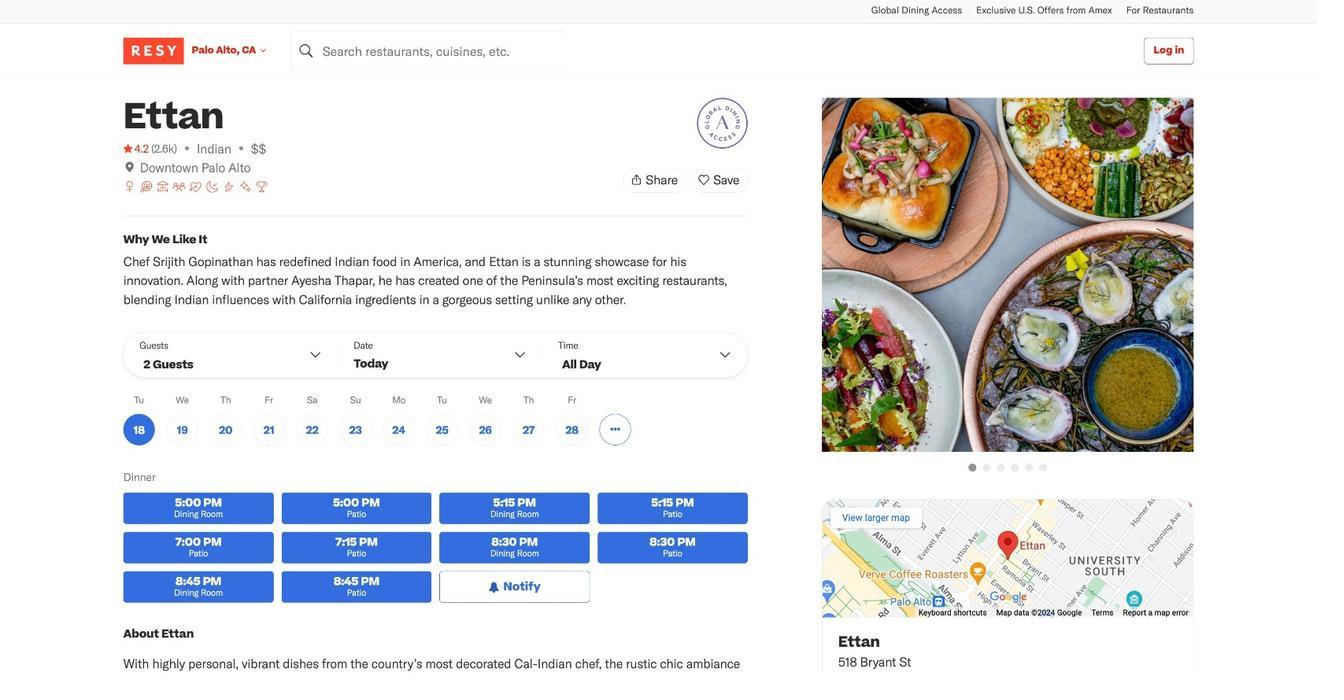 Task type: describe. For each thing, give the bounding box(es) containing it.
4.2 out of 5 stars image
[[123, 141, 149, 156]]



Task type: locate. For each thing, give the bounding box(es) containing it.
Search restaurants, cuisines, etc. text field
[[291, 31, 566, 70]]

None field
[[291, 31, 566, 70]]



Task type: vqa. For each thing, say whether or not it's contained in the screenshot.
Search restaurants, cuisines, etc. text field
yes



